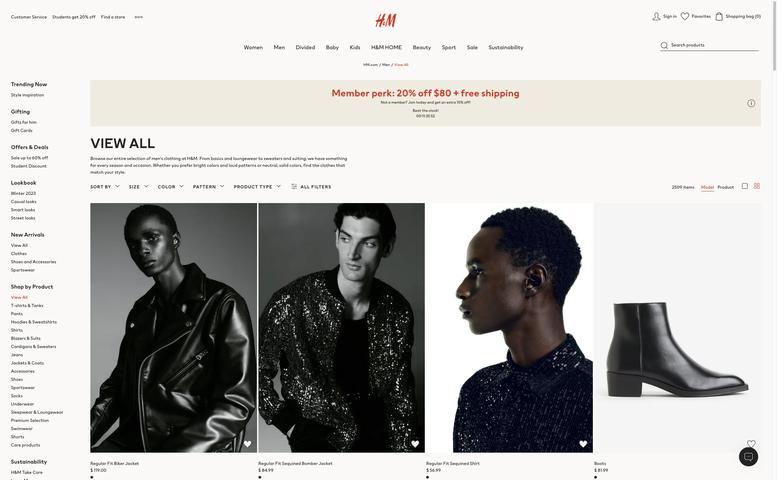 Task type: describe. For each thing, give the bounding box(es) containing it.
find a store link
[[101, 14, 125, 20]]

shoes inside shop by product view all t-shirts & tanks pants hoodies & sweatshirts shirts blazers & suits cardigans & sweaters jeans jackets & coats accessories shoes sportswear socks underwear sleepwear & loungewear premium selection swimwear shorts care products
[[11, 377, 23, 383]]

a inside member perk: 20% off $80 + free shipping not a member? join today and get an extra 10% off! beat the clock! 00:11:35:52
[[389, 100, 391, 105]]

loungewear
[[37, 410, 63, 416]]

h&m home link
[[372, 43, 402, 51]]

smart
[[11, 207, 24, 213]]

bootsmodel image
[[595, 203, 761, 454]]

for inside view all browse our entire selection of men's clothing at h&m. from basics and loungewear to sweaters and suiting, we have something for every season and occasion. whether you prefer bright colors and loud patterns or neutral, solid colors, find the clothes that match your style.
[[90, 162, 96, 169]]

view all main content
[[0, 57, 772, 481]]

students get 20% off link
[[52, 14, 96, 20]]

students
[[52, 14, 71, 20]]

gift
[[11, 127, 19, 134]]

underwear link
[[11, 401, 79, 409]]

product type
[[234, 184, 273, 190]]

shop
[[11, 283, 24, 291]]

h&m home
[[372, 43, 402, 51]]

suits
[[31, 336, 41, 342]]

lookbook
[[11, 179, 36, 187]]

lookbook winter 2023 casual looks smart looks street looks
[[11, 179, 36, 222]]

filters
[[312, 184, 331, 190]]

cardigans & sweaters link
[[11, 343, 79, 351]]

shirts
[[11, 327, 23, 334]]

divided
[[296, 43, 315, 51]]

sustainability for sustainability
[[489, 43, 524, 51]]

accessories inside shop by product view all t-shirts & tanks pants hoodies & sweatshirts shirts blazers & suits cardigans & sweaters jeans jackets & coats accessories shoes sportswear socks underwear sleepwear & loungewear premium selection swimwear shorts care products
[[11, 369, 35, 375]]

bright
[[194, 162, 206, 169]]

product type button
[[234, 183, 283, 192]]

sign in
[[664, 13, 677, 20]]

take
[[22, 470, 32, 476]]

pants link
[[11, 310, 79, 319]]

regular for 56.99
[[427, 461, 443, 468]]

member
[[332, 86, 370, 100]]

baby
[[326, 43, 339, 51]]

1 vertical spatial men link
[[383, 62, 390, 67]]

casual
[[11, 199, 25, 205]]

gifting gifts for him gift cards
[[11, 108, 37, 134]]

off inside the offers & deals sale up to 60% off student discount
[[42, 155, 48, 161]]

the inside member perk: 20% off $80 + free shipping not a member? join today and get an extra 10% off! beat the clock! 00:11:35:52
[[422, 108, 428, 113]]

0 vertical spatial view
[[395, 62, 403, 67]]

find
[[304, 162, 312, 169]]

+
[[454, 86, 459, 100]]

products
[[22, 443, 40, 449]]

all
[[129, 133, 155, 153]]

shopping bag (0)
[[726, 13, 761, 20]]

new arrivals view all clothes shoes and accessories sportswear
[[11, 231, 56, 274]]

bomber
[[302, 461, 318, 468]]

baby link
[[326, 43, 339, 51]]

1 vertical spatial view all link
[[11, 242, 79, 250]]

basics
[[211, 155, 224, 162]]

10%
[[457, 100, 464, 105]]

regular fit sequined bomber jacketmodel image
[[259, 203, 425, 454]]

sport
[[442, 43, 456, 51]]

regular fit sequined shirtmodel image
[[427, 203, 593, 454]]

customer service link
[[11, 14, 47, 20]]

2023
[[26, 190, 36, 197]]

view all browse our entire selection of men's clothing at h&m. from basics and loungewear to sweaters and suiting, we have something for every season and occasion. whether you prefer bright colors and loud patterns or neutral, solid colors, find the clothes that match your style.
[[90, 133, 347, 176]]

member perk: 20% off $80 + free shipping not a member? join today and get an extra 10% off! beat the clock! 00:11:35:52
[[332, 86, 520, 119]]

trending now style inspiration
[[11, 80, 47, 98]]

match
[[90, 169, 104, 176]]

1 vertical spatial looks
[[25, 207, 35, 213]]

and down the "selection"
[[124, 162, 132, 169]]

items
[[684, 184, 695, 191]]

premium
[[11, 418, 29, 424]]

by for shop
[[25, 283, 31, 291]]

sign
[[664, 13, 673, 20]]

regular fit biker jacket link
[[90, 461, 139, 468]]

find
[[101, 14, 110, 20]]

winter 2023 link
[[11, 190, 79, 198]]

shopping
[[726, 13, 746, 20]]

sport link
[[442, 43, 456, 51]]

trending
[[11, 80, 34, 88]]

regular for $
[[259, 461, 274, 468]]

sort by button
[[90, 183, 122, 192]]

sort by
[[90, 184, 111, 190]]

women link
[[244, 43, 263, 51]]

shoes inside new arrivals view all clothes shoes and accessories sportswear
[[11, 259, 23, 265]]

all inside shop by product view all t-shirts & tanks pants hoodies & sweatshirts shirts blazers & suits cardigans & sweaters jeans jackets & coats accessories shoes sportswear socks underwear sleepwear & loungewear premium selection swimwear shorts care products
[[22, 295, 28, 301]]

or
[[257, 162, 262, 169]]

deals
[[34, 143, 48, 151]]

type
[[260, 184, 273, 190]]

1 sportswear link from the top
[[11, 266, 79, 275]]

swimwear link
[[11, 425, 79, 434]]

style
[[11, 92, 21, 98]]

divided link
[[296, 43, 315, 51]]

and up solid
[[284, 155, 291, 162]]

offers & deals sale up to 60% off student discount
[[11, 143, 48, 170]]

shoes link
[[11, 376, 79, 384]]

kids
[[350, 43, 361, 51]]

perk:
[[372, 86, 395, 100]]

& up selection
[[34, 410, 37, 416]]

119.00
[[94, 468, 106, 474]]

to inside view all browse our entire selection of men's clothing at h&m. from basics and loungewear to sweaters and suiting, we have something for every season and occasion. whether you prefer bright colors and loud patterns or neutral, solid colors, find the clothes that match your style.
[[258, 155, 263, 162]]

accessories link
[[11, 368, 79, 376]]

sleepwear
[[11, 410, 33, 416]]

inspiration
[[22, 92, 44, 98]]

offers
[[11, 143, 28, 151]]

of
[[146, 155, 151, 162]]

shipping
[[482, 86, 520, 100]]

all filters button
[[291, 183, 331, 192]]

& right shirts
[[28, 303, 31, 309]]

not
[[381, 100, 388, 105]]

clothing
[[164, 155, 181, 162]]

extra
[[447, 100, 456, 105]]

have
[[315, 155, 325, 162]]

h&m image
[[376, 14, 397, 27]]

shorts link
[[11, 434, 79, 442]]

product for product type
[[234, 184, 258, 190]]



Task type: vqa. For each thing, say whether or not it's contained in the screenshot.
119.00
yes



Task type: locate. For each thing, give the bounding box(es) containing it.
1 $ from the left
[[90, 468, 93, 474]]

1 horizontal spatial care
[[33, 470, 43, 476]]

biker
[[114, 461, 124, 468]]

get
[[72, 14, 79, 20], [435, 100, 441, 105]]

to inside the offers & deals sale up to 60% off student discount
[[27, 155, 31, 161]]

the right beat
[[422, 108, 428, 113]]

every
[[97, 162, 109, 169]]

view up 't-'
[[11, 295, 21, 301]]

patterns
[[239, 162, 257, 169]]

2 vertical spatial off
[[42, 155, 48, 161]]

sequined for shirt
[[450, 461, 469, 468]]

sequined for bomber
[[282, 461, 301, 468]]

shorts
[[11, 434, 24, 441]]

0 vertical spatial by
[[105, 184, 111, 190]]

off up 'student discount' link
[[42, 155, 48, 161]]

product up the t-shirts & tanks link
[[32, 283, 53, 291]]

shoes up socks
[[11, 377, 23, 383]]

2 regular from the left
[[259, 461, 274, 468]]

60%
[[32, 155, 41, 161]]

off inside header.primary.navigation element
[[89, 14, 96, 20]]

all inside dropdown button
[[301, 184, 310, 190]]

0 vertical spatial shoes
[[11, 259, 23, 265]]

0 vertical spatial care
[[11, 443, 21, 449]]

to up or
[[258, 155, 263, 162]]

men link right hm.com link
[[383, 62, 390, 67]]

0 vertical spatial looks
[[26, 199, 36, 205]]

0 vertical spatial view all link
[[395, 62, 409, 67]]

regular inside regular fit sequined bomber jacket $ 84.99
[[259, 461, 274, 468]]

$ inside "boots $ 81.99"
[[595, 468, 597, 474]]

regular fit biker jacketmodel image
[[90, 203, 257, 454]]

/
[[379, 62, 381, 67], [392, 62, 393, 67]]

0 vertical spatial 20%
[[80, 14, 89, 20]]

2 jacket from the left
[[319, 461, 333, 468]]

1 horizontal spatial men link
[[383, 62, 390, 67]]

1 vertical spatial off
[[418, 86, 432, 100]]

0 horizontal spatial h&m
[[11, 470, 21, 476]]

arrivals
[[24, 231, 44, 239]]

2 sportswear link from the top
[[11, 384, 79, 393]]

1 horizontal spatial by
[[105, 184, 111, 190]]

sportswear up socks
[[11, 385, 35, 392]]

shoes
[[11, 259, 23, 265], [11, 377, 23, 383]]

0 vertical spatial get
[[72, 14, 79, 20]]

0 horizontal spatial 20%
[[80, 14, 89, 20]]

a right not
[[389, 100, 391, 105]]

care inside "sustainability h&m take care"
[[33, 470, 43, 476]]

off right join
[[418, 86, 432, 100]]

0 vertical spatial a
[[111, 14, 114, 20]]

sequined
[[282, 461, 301, 468], [450, 461, 469, 468]]

1 vertical spatial the
[[313, 162, 320, 169]]

regular up 56.99
[[427, 461, 443, 468]]

& inside the offers & deals sale up to 60% off student discount
[[29, 143, 33, 151]]

sale inside header.primary.navigation element
[[467, 43, 478, 51]]

fit left shirt
[[443, 461, 449, 468]]

home
[[385, 43, 402, 51]]

cards
[[20, 127, 32, 134]]

service
[[32, 14, 47, 20]]

view up clothes
[[11, 243, 21, 249]]

a right find on the top of page
[[111, 14, 114, 20]]

2 $ from the left
[[259, 468, 261, 474]]

h&m left home
[[372, 43, 384, 51]]

2 sportswear from the top
[[11, 385, 35, 392]]

& right hoodies
[[28, 319, 31, 326]]

regular inside regular fit sequined shirt $ 56.99
[[427, 461, 443, 468]]

0 horizontal spatial product
[[32, 283, 53, 291]]

20% for get
[[80, 14, 89, 20]]

0 horizontal spatial sale
[[11, 155, 20, 161]]

care products link
[[11, 442, 79, 450]]

0 horizontal spatial sustainability
[[11, 458, 47, 467]]

0 vertical spatial sportswear link
[[11, 266, 79, 275]]

shoes down clothes
[[11, 259, 23, 265]]

join
[[408, 100, 416, 105]]

sweaters
[[264, 155, 283, 162]]

1 shoes from the top
[[11, 259, 23, 265]]

student discount link
[[11, 162, 79, 171]]

2 horizontal spatial product
[[718, 184, 735, 191]]

and inside new arrivals view all clothes shoes and accessories sportswear
[[24, 259, 32, 265]]

by right shop
[[25, 283, 31, 291]]

0 horizontal spatial men
[[274, 43, 285, 51]]

h&m inside "sustainability h&m take care"
[[11, 470, 21, 476]]

for up the match
[[90, 162, 96, 169]]

sale link
[[467, 43, 478, 51]]

casual looks link
[[11, 198, 79, 206]]

2 fit from the left
[[275, 461, 281, 468]]

2 sequined from the left
[[450, 461, 469, 468]]

sequined left bomber
[[282, 461, 301, 468]]

customer
[[11, 14, 31, 20]]

& left coats on the left bottom of the page
[[28, 360, 31, 367]]

discount
[[28, 163, 47, 170]]

style inspiration link
[[11, 91, 79, 99]]

0 horizontal spatial care
[[11, 443, 21, 449]]

2 / from the left
[[392, 62, 393, 67]]

1 vertical spatial 20%
[[397, 86, 416, 100]]

all inside new arrivals view all clothes shoes and accessories sportswear
[[22, 243, 28, 249]]

looks right street
[[25, 215, 35, 222]]

0 vertical spatial the
[[422, 108, 428, 113]]

1 vertical spatial shoes
[[11, 377, 23, 383]]

get inside header.primary.navigation element
[[72, 14, 79, 20]]

gift cards link
[[11, 127, 79, 135]]

2 vertical spatial looks
[[25, 215, 35, 222]]

&
[[29, 143, 33, 151], [28, 303, 31, 309], [28, 319, 31, 326], [27, 336, 30, 342], [33, 344, 36, 350], [28, 360, 31, 367], [34, 410, 37, 416]]

1 horizontal spatial jacket
[[319, 461, 333, 468]]

product inside shop by product view all t-shirts & tanks pants hoodies & sweatshirts shirts blazers & suits cardigans & sweaters jeans jackets & coats accessories shoes sportswear socks underwear sleepwear & loungewear premium selection swimwear shorts care products
[[32, 283, 53, 291]]

1 vertical spatial men
[[383, 62, 390, 67]]

clock!
[[429, 108, 439, 113]]

0 vertical spatial sustainability
[[489, 43, 524, 51]]

men right hm.com link
[[383, 62, 390, 67]]

0 horizontal spatial off
[[42, 155, 48, 161]]

the
[[422, 108, 428, 113], [313, 162, 320, 169]]

by right the sort
[[105, 184, 111, 190]]

regular
[[90, 461, 106, 468], [259, 461, 274, 468], [427, 461, 443, 468]]

and
[[428, 100, 434, 105], [224, 155, 232, 162], [284, 155, 291, 162], [124, 162, 132, 169], [220, 162, 228, 169], [24, 259, 32, 265]]

0 horizontal spatial regular
[[90, 461, 106, 468]]

off left find on the top of page
[[89, 14, 96, 20]]

underwear
[[11, 401, 34, 408]]

sweatshirts
[[32, 319, 57, 326]]

h&m take care link
[[11, 469, 79, 477]]

product for product
[[718, 184, 735, 191]]

sustainability
[[489, 43, 524, 51], [11, 458, 47, 467]]

beauty
[[413, 43, 431, 51]]

the inside view all browse our entire selection of men's clothing at h&m. from basics and loungewear to sweaters and suiting, we have something for every season and occasion. whether you prefer bright colors and loud patterns or neutral, solid colors, find the clothes that match your style.
[[313, 162, 320, 169]]

shoes and accessories link
[[11, 258, 79, 266]]

fit inside regular fit sequined bomber jacket $ 84.99
[[275, 461, 281, 468]]

fit left biker
[[107, 461, 113, 468]]

h&m
[[372, 43, 384, 51], [11, 470, 21, 476]]

students get 20% off
[[52, 14, 96, 20]]

view inside shop by product view all t-shirts & tanks pants hoodies & sweatshirts shirts blazers & suits cardigans & sweaters jeans jackets & coats accessories shoes sportswear socks underwear sleepwear & loungewear premium selection swimwear shorts care products
[[11, 295, 21, 301]]

20% inside header.primary.navigation element
[[80, 14, 89, 20]]

1 horizontal spatial get
[[435, 100, 441, 105]]

shirts
[[15, 303, 27, 309]]

0 vertical spatial sale
[[467, 43, 478, 51]]

1 regular from the left
[[90, 461, 106, 468]]

1 jacket from the left
[[125, 461, 139, 468]]

sale left up
[[11, 155, 20, 161]]

$ inside regular fit sequined bomber jacket $ 84.99
[[259, 468, 261, 474]]

view all link down arrivals
[[11, 242, 79, 250]]

jacket right biker
[[125, 461, 139, 468]]

regular for 119.00
[[90, 461, 106, 468]]

20% left find on the top of page
[[80, 14, 89, 20]]

sustainability up take
[[11, 458, 47, 467]]

product right model
[[718, 184, 735, 191]]

sustainability inside header.primary.navigation element
[[489, 43, 524, 51]]

men right women link
[[274, 43, 285, 51]]

off for perk:
[[418, 86, 432, 100]]

beat
[[413, 108, 421, 113]]

by for sort
[[105, 184, 111, 190]]

2 vertical spatial view
[[11, 295, 21, 301]]

1 horizontal spatial for
[[90, 162, 96, 169]]

care down shorts
[[11, 443, 21, 449]]

loungewear
[[233, 155, 258, 162]]

84.99
[[262, 468, 274, 474]]

care inside shop by product view all t-shirts & tanks pants hoodies & sweatshirts shirts blazers & suits cardigans & sweaters jeans jackets & coats accessories shoes sportswear socks underwear sleepwear & loungewear premium selection swimwear shorts care products
[[11, 443, 21, 449]]

off!
[[465, 100, 471, 105]]

3 $ from the left
[[427, 468, 429, 474]]

& left suits
[[27, 336, 30, 342]]

1 vertical spatial sustainability
[[11, 458, 47, 467]]

1 horizontal spatial regular
[[259, 461, 274, 468]]

shirts link
[[11, 327, 79, 335]]

cardigans
[[11, 344, 32, 350]]

sportswear
[[11, 267, 35, 274], [11, 385, 35, 392]]

in
[[674, 13, 677, 20]]

regular up 119.00 on the left
[[90, 461, 106, 468]]

by inside dropdown button
[[105, 184, 111, 190]]

3 fit from the left
[[443, 461, 449, 468]]

0 vertical spatial accessories
[[33, 259, 56, 265]]

prefer
[[180, 162, 193, 169]]

& down suits
[[33, 344, 36, 350]]

men inside view all main content
[[383, 62, 390, 67]]

$ left 81.99
[[595, 468, 597, 474]]

$ left 119.00 on the left
[[90, 468, 93, 474]]

to
[[27, 155, 31, 161], [258, 155, 263, 162]]

$80
[[434, 86, 452, 100]]

sale inside the offers & deals sale up to 60% off student discount
[[11, 155, 20, 161]]

the down have
[[313, 162, 320, 169]]

sportswear inside new arrivals view all clothes shoes and accessories sportswear
[[11, 267, 35, 274]]

3 regular from the left
[[427, 461, 443, 468]]

0 horizontal spatial men link
[[274, 43, 285, 51]]

sweaters
[[37, 344, 56, 350]]

blazers & suits link
[[11, 335, 79, 343]]

20% for perk:
[[397, 86, 416, 100]]

sale right 'sport'
[[467, 43, 478, 51]]

$ inside "regular fit biker jacket $ 119.00"
[[90, 468, 93, 474]]

$
[[90, 468, 93, 474], [259, 468, 261, 474], [427, 468, 429, 474], [595, 468, 597, 474]]

all filters
[[301, 184, 331, 190]]

1 sportswear from the top
[[11, 267, 35, 274]]

jacket inside "regular fit biker jacket $ 119.00"
[[125, 461, 139, 468]]

view all link down home
[[395, 62, 409, 67]]

sequined inside regular fit sequined shirt $ 56.99
[[450, 461, 469, 468]]

regular inside "regular fit biker jacket $ 119.00"
[[90, 461, 106, 468]]

off for get
[[89, 14, 96, 20]]

and up clock!
[[428, 100, 434, 105]]

view down home
[[395, 62, 403, 67]]

and left loud
[[220, 162, 228, 169]]

1 fit from the left
[[107, 461, 113, 468]]

$ inside regular fit sequined shirt $ 56.99
[[427, 468, 429, 474]]

20% left today
[[397, 86, 416, 100]]

1 vertical spatial sale
[[11, 155, 20, 161]]

new
[[11, 231, 23, 239]]

women
[[244, 43, 263, 51]]

sequined left shirt
[[450, 461, 469, 468]]

h&m inside header.primary.navigation element
[[372, 43, 384, 51]]

0 vertical spatial h&m
[[372, 43, 384, 51]]

0 horizontal spatial to
[[27, 155, 31, 161]]

for inside gifting gifts for him gift cards
[[22, 119, 28, 126]]

sustainability right sale link
[[489, 43, 524, 51]]

regular fit sequined bomber jacket $ 84.99
[[259, 461, 333, 474]]

men link right women link
[[274, 43, 285, 51]]

sign in button
[[653, 12, 677, 21]]

tanks
[[32, 303, 43, 309]]

gifting
[[11, 108, 30, 116]]

boots link
[[595, 461, 606, 468]]

1 horizontal spatial a
[[389, 100, 391, 105]]

0 horizontal spatial for
[[22, 119, 28, 126]]

1 vertical spatial accessories
[[11, 369, 35, 375]]

1 vertical spatial view
[[11, 243, 21, 249]]

1 horizontal spatial product
[[234, 184, 258, 190]]

hm.com link
[[364, 62, 378, 67]]

favorites
[[692, 13, 711, 20]]

and inside member perk: 20% off $80 + free shipping not a member? join today and get an extra 10% off! beat the clock! 00:11:35:52
[[428, 100, 434, 105]]

jacket
[[125, 461, 139, 468], [319, 461, 333, 468]]

neutral,
[[263, 162, 278, 169]]

1 vertical spatial care
[[33, 470, 43, 476]]

2 shoes from the top
[[11, 377, 23, 383]]

/ right hm.com link
[[379, 62, 381, 67]]

1 horizontal spatial h&m
[[372, 43, 384, 51]]

looks down the 2023
[[26, 199, 36, 205]]

Search products search field
[[661, 40, 760, 51]]

get inside member perk: 20% off $80 + free shipping not a member? join today and get an extra 10% off! beat the clock! 00:11:35:52
[[435, 100, 441, 105]]

to right up
[[27, 155, 31, 161]]

1 horizontal spatial /
[[392, 62, 393, 67]]

loud
[[229, 162, 238, 169]]

off inside member perk: 20% off $80 + free shipping not a member? join today and get an extra 10% off! beat the clock! 00:11:35:52
[[418, 86, 432, 100]]

1 horizontal spatial 20%
[[397, 86, 416, 100]]

gifts for him link
[[11, 119, 79, 127]]

1 horizontal spatial sustainability
[[489, 43, 524, 51]]

sportswear inside shop by product view all t-shirts & tanks pants hoodies & sweatshirts shirts blazers & suits cardigans & sweaters jeans jackets & coats accessories shoes sportswear socks underwear sleepwear & loungewear premium selection swimwear shorts care products
[[11, 385, 35, 392]]

1 vertical spatial sportswear
[[11, 385, 35, 392]]

jacket inside regular fit sequined bomber jacket $ 84.99
[[319, 461, 333, 468]]

fit for $ 56.99
[[443, 461, 449, 468]]

1 horizontal spatial the
[[422, 108, 428, 113]]

accessories down jackets
[[11, 369, 35, 375]]

accessories down clothes link
[[33, 259, 56, 265]]

4 $ from the left
[[595, 468, 597, 474]]

1 vertical spatial sportswear link
[[11, 384, 79, 393]]

for left him
[[22, 119, 28, 126]]

get left an
[[435, 100, 441, 105]]

56.99
[[430, 468, 441, 474]]

and down clothes
[[24, 259, 32, 265]]

$ left 56.99
[[427, 468, 429, 474]]

view all link up tanks
[[11, 294, 79, 302]]

1 horizontal spatial fit
[[275, 461, 281, 468]]

regular fit sequined shirt link
[[427, 461, 480, 468]]

style.
[[115, 169, 126, 176]]

0 vertical spatial for
[[22, 119, 28, 126]]

sportswear down clothes
[[11, 267, 35, 274]]

1 horizontal spatial sale
[[467, 43, 478, 51]]

1 / from the left
[[379, 62, 381, 67]]

0 horizontal spatial by
[[25, 283, 31, 291]]

0 horizontal spatial fit
[[107, 461, 113, 468]]

sustainability inside view all main content
[[11, 458, 47, 467]]

0 vertical spatial off
[[89, 14, 96, 20]]

2 horizontal spatial off
[[418, 86, 432, 100]]

clothes link
[[11, 250, 79, 258]]

0 vertical spatial men link
[[274, 43, 285, 51]]

1 vertical spatial for
[[90, 162, 96, 169]]

1 vertical spatial h&m
[[11, 470, 21, 476]]

shopping bag (0) link
[[715, 12, 761, 21]]

header.primary.navigation element
[[11, 5, 778, 51]]

2 vertical spatial view all link
[[11, 294, 79, 302]]

0 vertical spatial men
[[274, 43, 285, 51]]

fit for $ 119.00
[[107, 461, 113, 468]]

sustainability for sustainability h&m take care
[[11, 458, 47, 467]]

1 horizontal spatial men
[[383, 62, 390, 67]]

regular up 84.99 on the bottom left
[[259, 461, 274, 468]]

blazers
[[11, 336, 26, 342]]

colors,
[[290, 162, 303, 169]]

0 horizontal spatial sequined
[[282, 461, 301, 468]]

2 horizontal spatial regular
[[427, 461, 443, 468]]

winter
[[11, 190, 25, 197]]

fit inside "regular fit biker jacket $ 119.00"
[[107, 461, 113, 468]]

h&m left take
[[11, 470, 21, 476]]

1 horizontal spatial to
[[258, 155, 263, 162]]

something
[[326, 155, 347, 162]]

0 horizontal spatial get
[[72, 14, 79, 20]]

get right students
[[72, 14, 79, 20]]

0 horizontal spatial /
[[379, 62, 381, 67]]

1 sequined from the left
[[282, 461, 301, 468]]

1 vertical spatial by
[[25, 283, 31, 291]]

& left deals
[[29, 143, 33, 151]]

20% inside member perk: 20% off $80 + free shipping not a member? join today and get an extra 10% off! beat the clock! 00:11:35:52
[[397, 86, 416, 100]]

0 horizontal spatial jacket
[[125, 461, 139, 468]]

1 horizontal spatial sequined
[[450, 461, 469, 468]]

1 vertical spatial a
[[389, 100, 391, 105]]

sequined inside regular fit sequined bomber jacket $ 84.99
[[282, 461, 301, 468]]

0 horizontal spatial the
[[313, 162, 320, 169]]

looks right smart
[[25, 207, 35, 213]]

by inside shop by product view all t-shirts & tanks pants hoodies & sweatshirts shirts blazers & suits cardigans & sweaters jeans jackets & coats accessories shoes sportswear socks underwear sleepwear & loungewear premium selection swimwear shorts care products
[[25, 283, 31, 291]]

sportswear link up underwear link
[[11, 384, 79, 393]]

1 horizontal spatial off
[[89, 14, 96, 20]]

product
[[234, 184, 258, 190], [718, 184, 735, 191], [32, 283, 53, 291]]

product left type on the left
[[234, 184, 258, 190]]

sportswear link down clothes link
[[11, 266, 79, 275]]

accessories inside new arrivals view all clothes shoes and accessories sportswear
[[33, 259, 56, 265]]

care right take
[[33, 470, 43, 476]]

$ left 84.99 on the bottom left
[[259, 468, 261, 474]]

fit left bomber
[[275, 461, 281, 468]]

0 horizontal spatial a
[[111, 14, 114, 20]]

fit for $ 84.99
[[275, 461, 281, 468]]

0 vertical spatial sportswear
[[11, 267, 35, 274]]

shirt
[[470, 461, 480, 468]]

/ down home
[[392, 62, 393, 67]]

men's
[[152, 155, 163, 162]]

product inside dropdown button
[[234, 184, 258, 190]]

and up loud
[[224, 155, 232, 162]]

men inside header.primary.navigation element
[[274, 43, 285, 51]]

2509
[[672, 184, 683, 191]]

2 horizontal spatial fit
[[443, 461, 449, 468]]

view inside new arrivals view all clothes shoes and accessories sportswear
[[11, 243, 21, 249]]

jacket right bomber
[[319, 461, 333, 468]]

street
[[11, 215, 24, 222]]

hoodies & sweatshirts link
[[11, 319, 79, 327]]

for
[[22, 119, 28, 126], [90, 162, 96, 169]]

fit inside regular fit sequined shirt $ 56.99
[[443, 461, 449, 468]]

1 vertical spatial get
[[435, 100, 441, 105]]



